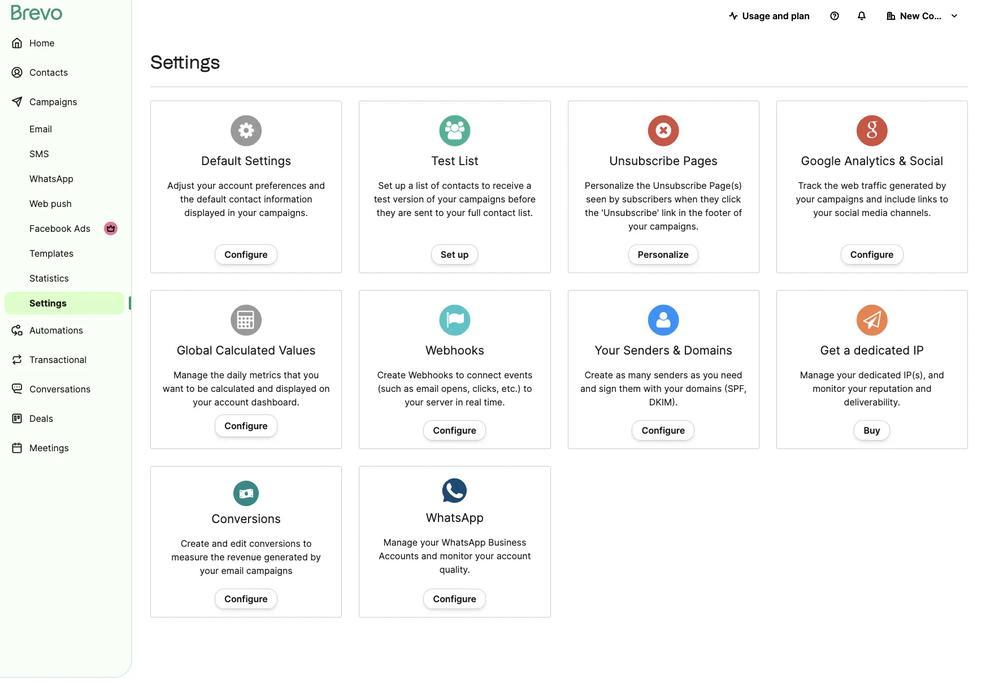 Task type: describe. For each thing, give the bounding box(es) containing it.
manage your whatsapp business accounts and monitor your account quality.
[[379, 537, 531, 575]]

the inside manage the daily metrics that you want to be calculated and displayed on your account dashboard.
[[211, 369, 225, 381]]

conversions
[[249, 538, 301, 549]]

1 vertical spatial of
[[427, 193, 436, 205]]

need
[[722, 369, 743, 381]]

traffic
[[862, 180, 888, 191]]

on
[[319, 383, 330, 394]]

when
[[675, 193, 698, 205]]

page(s)
[[710, 180, 743, 191]]

configure link for webhooks
[[424, 420, 486, 441]]

new company
[[901, 10, 965, 21]]

the up subscribers
[[637, 180, 651, 191]]

domains
[[686, 383, 722, 394]]

values
[[279, 343, 316, 357]]

social
[[910, 154, 944, 168]]

and inside button
[[773, 10, 789, 21]]

statistics link
[[5, 267, 124, 290]]

campaigns inside the create and edit conversions to measure the revenue generated by your email campaigns
[[246, 565, 293, 576]]

the inside "adjust your account preferences and the default contact information displayed in your campaigns."
[[180, 193, 194, 205]]

etc.)
[[502, 383, 521, 394]]

contact inside 'set up a list of contacts to receive a test version of your campaigns before they are sent to your full contact list.'
[[484, 207, 516, 218]]

personalize for personalize
[[638, 249, 689, 260]]

create webhooks to connect events (such as email opens, clicks, etc.) to your server in real time.
[[377, 369, 533, 408]]

channels.
[[891, 207, 932, 218]]

personalize the unsubscribe page(s) seen by subscribers when they click the 'unsubscribe' link in the footer of your campaigns.
[[585, 180, 743, 232]]

sent
[[415, 207, 433, 218]]

list.
[[519, 207, 533, 218]]

links
[[919, 193, 938, 205]]

that
[[284, 369, 301, 381]]

left___rvooi image
[[106, 224, 115, 233]]

google analytics & social
[[802, 154, 944, 168]]

get
[[821, 343, 841, 357]]

buy link
[[855, 420, 891, 441]]

dashboard.
[[251, 397, 300, 408]]

transactional link
[[5, 346, 124, 373]]

as inside create webhooks to connect events (such as email opens, clicks, etc.) to your server in real time.
[[404, 383, 414, 394]]

campaigns inside 'set up a list of contacts to receive a test version of your campaigns before they are sent to your full contact list.'
[[460, 193, 506, 205]]

of inside personalize the unsubscribe page(s) seen by subscribers when they click the 'unsubscribe' link in the footer of your campaigns.
[[734, 207, 743, 218]]

in inside create webhooks to connect events (such as email opens, clicks, etc.) to your server in real time.
[[456, 397, 463, 408]]

email inside the create and edit conversions to measure the revenue generated by your email campaigns
[[221, 565, 244, 576]]

google
[[802, 154, 842, 168]]

events
[[504, 369, 533, 381]]

and inside manage your whatsapp business accounts and monitor your account quality.
[[422, 550, 438, 562]]

reputation
[[870, 383, 914, 394]]

to inside manage the daily metrics that you want to be calculated and displayed on your account dashboard.
[[186, 383, 195, 394]]

the down seen
[[585, 207, 599, 218]]

account inside manage your whatsapp business accounts and monitor your account quality.
[[497, 550, 531, 562]]

track the web traffic generated by your campaigns and include links to your social media channels.
[[797, 180, 949, 218]]

and inside manage the daily metrics that you want to be calculated and displayed on your account dashboard.
[[257, 383, 273, 394]]

social
[[835, 207, 860, 218]]

deals link
[[5, 405, 124, 432]]

generated inside the track the web traffic generated by your campaigns and include links to your social media channels.
[[890, 180, 934, 191]]

0 vertical spatial webhooks
[[426, 343, 485, 357]]

pages
[[684, 154, 718, 168]]

0 vertical spatial settings
[[150, 51, 220, 73]]

configure for google analytics & social
[[851, 249, 894, 260]]

web
[[29, 198, 48, 209]]

monitor inside manage your whatsapp business accounts and monitor your account quality.
[[440, 550, 473, 562]]

domains
[[684, 343, 733, 357]]

test list
[[431, 154, 479, 168]]

buy
[[864, 425, 881, 436]]

in inside personalize the unsubscribe page(s) seen by subscribers when they click the 'unsubscribe' link in the footer of your campaigns.
[[679, 207, 687, 218]]

metrics
[[250, 369, 281, 381]]

your
[[595, 343, 620, 357]]

click
[[722, 193, 742, 205]]

usage and plan button
[[720, 5, 819, 27]]

webhooks inside create webhooks to connect events (such as email opens, clicks, etc.) to your server in real time.
[[409, 369, 454, 381]]

usage
[[743, 10, 771, 21]]

manage your dedicated ip(s), and monitor your reputation and deliverability.
[[801, 369, 945, 408]]

settings inside settings link
[[29, 297, 67, 309]]

meetings
[[29, 442, 69, 454]]

up for set up
[[458, 249, 469, 260]]

the inside the create and edit conversions to measure the revenue generated by your email campaigns
[[211, 552, 225, 563]]

the down when
[[689, 207, 703, 218]]

calculated
[[211, 383, 255, 394]]

media
[[862, 207, 889, 218]]

conversions
[[212, 512, 281, 526]]

conversations link
[[5, 376, 124, 403]]

2 horizontal spatial settings
[[245, 154, 291, 168]]

and inside the create and edit conversions to measure the revenue generated by your email campaigns
[[212, 538, 228, 549]]

connect
[[467, 369, 502, 381]]

your inside create webhooks to connect events (such as email opens, clicks, etc.) to your server in real time.
[[405, 397, 424, 408]]

your inside personalize the unsubscribe page(s) seen by subscribers when they click the 'unsubscribe' link in the footer of your campaigns.
[[629, 221, 648, 232]]

adjust your account preferences and the default contact information displayed in your campaigns.
[[167, 180, 325, 218]]

2 horizontal spatial as
[[691, 369, 701, 381]]

opens,
[[442, 383, 470, 394]]

personalize for personalize the unsubscribe page(s) seen by subscribers when they click the 'unsubscribe' link in the footer of your campaigns.
[[585, 180, 634, 191]]

the inside the track the web traffic generated by your campaigns and include links to your social media channels.
[[825, 180, 839, 191]]

sms
[[29, 148, 49, 159]]

contacts
[[442, 180, 479, 191]]

conversations
[[29, 383, 91, 395]]

& for domains
[[673, 343, 681, 357]]

edit
[[231, 538, 247, 549]]

to left "receive"
[[482, 180, 491, 191]]

are
[[398, 207, 412, 218]]

company
[[923, 10, 965, 21]]

they inside 'set up a list of contacts to receive a test version of your campaigns before they are sent to your full contact list.'
[[377, 207, 396, 218]]

new
[[901, 10, 921, 21]]

1 vertical spatial whatsapp
[[426, 511, 484, 525]]

0 vertical spatial unsubscribe
[[610, 154, 680, 168]]

them
[[620, 383, 642, 394]]

test
[[431, 154, 456, 168]]

to inside the create and edit conversions to measure the revenue generated by your email campaigns
[[303, 538, 312, 549]]

be
[[197, 383, 208, 394]]

templates
[[29, 248, 74, 259]]

& for social
[[899, 154, 907, 168]]

facebook ads
[[29, 223, 90, 234]]

up for set up a list of contacts to receive a test version of your campaigns before they are sent to your full contact list.
[[395, 180, 406, 191]]

whatsapp inside 'link'
[[29, 173, 74, 184]]

information
[[264, 193, 313, 205]]

you for your senders & domains
[[704, 369, 719, 381]]

manage the daily metrics that you want to be calculated and displayed on your account dashboard.
[[163, 369, 330, 408]]

personalize link
[[629, 244, 699, 265]]

0 horizontal spatial a
[[409, 180, 414, 191]]

automations
[[29, 325, 83, 336]]

campaigns. inside "adjust your account preferences and the default contact information displayed in your campaigns."
[[259, 207, 308, 218]]

in inside "adjust your account preferences and the default contact information displayed in your campaigns."
[[228, 207, 235, 218]]

home link
[[5, 29, 124, 57]]

with
[[644, 383, 662, 394]]

senders
[[654, 369, 689, 381]]

configure for conversions
[[225, 593, 268, 605]]

1 horizontal spatial a
[[527, 180, 532, 191]]

real
[[466, 397, 482, 408]]

sign
[[599, 383, 617, 394]]

get a dedicated ip
[[821, 343, 925, 357]]

ads
[[74, 223, 90, 234]]

configure link for whatsapp
[[424, 589, 486, 609]]

displayed inside manage the daily metrics that you want to be calculated and displayed on your account dashboard.
[[276, 383, 317, 394]]

configure link for google analytics & social
[[841, 244, 904, 265]]

by for google analytics & social
[[937, 180, 947, 191]]

time.
[[484, 397, 505, 408]]

email link
[[5, 118, 124, 140]]

create for webhooks
[[377, 369, 406, 381]]

and inside the track the web traffic generated by your campaigns and include links to your social media channels.
[[867, 193, 883, 205]]

by inside the create and edit conversions to measure the revenue generated by your email campaigns
[[311, 552, 321, 563]]

(spf,
[[725, 383, 747, 394]]

2 horizontal spatial a
[[844, 343, 851, 357]]

analytics
[[845, 154, 896, 168]]

subscribers
[[623, 193, 672, 205]]

list
[[459, 154, 479, 168]]

receive
[[493, 180, 524, 191]]

accounts
[[379, 550, 419, 562]]



Task type: locate. For each thing, give the bounding box(es) containing it.
email inside create webhooks to connect events (such as email opens, clicks, etc.) to your server in real time.
[[416, 383, 439, 394]]

1 vertical spatial webhooks
[[409, 369, 454, 381]]

webhooks up opens,
[[409, 369, 454, 381]]

2 horizontal spatial manage
[[801, 369, 835, 381]]

adjust
[[167, 180, 195, 191]]

configure link down dkim).
[[633, 420, 695, 441]]

as up domains
[[691, 369, 701, 381]]

set down 'set up a list of contacts to receive a test version of your campaigns before they are sent to your full contact list.'
[[441, 249, 456, 260]]

and left "edit"
[[212, 538, 228, 549]]

quality.
[[440, 564, 471, 575]]

1 vertical spatial up
[[458, 249, 469, 260]]

0 vertical spatial generated
[[890, 180, 934, 191]]

default
[[201, 154, 242, 168]]

2 vertical spatial account
[[497, 550, 531, 562]]

and right "ip(s)," on the bottom right of the page
[[929, 369, 945, 381]]

and down traffic
[[867, 193, 883, 205]]

1 horizontal spatial in
[[456, 397, 463, 408]]

campaigns up 'full'
[[460, 193, 506, 205]]

1 horizontal spatial &
[[899, 154, 907, 168]]

configure inside button
[[225, 420, 268, 432]]

of right list
[[431, 180, 440, 191]]

generated inside the create and edit conversions to measure the revenue generated by your email campaigns
[[264, 552, 308, 563]]

by inside the track the web traffic generated by your campaigns and include links to your social media channels.
[[937, 180, 947, 191]]

to inside the track the web traffic generated by your campaigns and include links to your social media channels.
[[941, 193, 949, 205]]

2 horizontal spatial in
[[679, 207, 687, 218]]

configure for default settings
[[225, 249, 268, 260]]

personalize inside personalize the unsubscribe page(s) seen by subscribers when they click the 'unsubscribe' link in the footer of your campaigns.
[[585, 180, 634, 191]]

senders
[[624, 343, 670, 357]]

set inside 'set up a list of contacts to receive a test version of your campaigns before they are sent to your full contact list.'
[[378, 180, 393, 191]]

configure for webhooks
[[433, 425, 477, 436]]

preferences
[[256, 180, 307, 191]]

unsubscribe
[[610, 154, 680, 168], [654, 180, 707, 191]]

your inside create as many senders as you need and sign them with your domains (spf, dkim).
[[665, 383, 684, 394]]

set up
[[441, 249, 469, 260]]

the left the web on the top
[[825, 180, 839, 191]]

1 horizontal spatial campaigns.
[[650, 221, 699, 232]]

configure down quality.
[[433, 593, 477, 605]]

account inside manage the daily metrics that you want to be calculated and displayed on your account dashboard.
[[214, 397, 249, 408]]

2 vertical spatial by
[[311, 552, 321, 563]]

0 vertical spatial by
[[937, 180, 947, 191]]

set up "test"
[[378, 180, 393, 191]]

manage inside manage the daily metrics that you want to be calculated and displayed on your account dashboard.
[[174, 369, 208, 381]]

1 horizontal spatial they
[[701, 193, 720, 205]]

manage inside manage your whatsapp business accounts and monitor your account quality.
[[384, 537, 418, 548]]

calculated
[[216, 343, 276, 357]]

whatsapp up web push
[[29, 173, 74, 184]]

manage for get
[[801, 369, 835, 381]]

generated up the include
[[890, 180, 934, 191]]

set up a list of contacts to receive a test version of your campaigns before they are sent to your full contact list.
[[374, 180, 536, 218]]

web push
[[29, 198, 72, 209]]

dedicated inside manage your dedicated ip(s), and monitor your reputation and deliverability.
[[859, 369, 902, 381]]

displayed down that
[[276, 383, 317, 394]]

configure button
[[215, 415, 278, 437]]

the down adjust
[[180, 193, 194, 205]]

webhooks
[[426, 343, 485, 357], [409, 369, 454, 381]]

0 horizontal spatial campaigns
[[246, 565, 293, 576]]

you for global calculated values
[[304, 369, 319, 381]]

1 horizontal spatial settings
[[150, 51, 220, 73]]

create inside create webhooks to connect events (such as email opens, clicks, etc.) to your server in real time.
[[377, 369, 406, 381]]

0 horizontal spatial email
[[221, 565, 244, 576]]

configure link down server
[[424, 420, 486, 441]]

list
[[416, 180, 429, 191]]

configure down the create and edit conversions to measure the revenue generated by your email campaigns
[[225, 593, 268, 605]]

plan
[[792, 10, 810, 21]]

before
[[508, 193, 536, 205]]

statistics
[[29, 273, 69, 284]]

to left be on the left bottom of page
[[186, 383, 195, 394]]

configure down "adjust your account preferences and the default contact information displayed in your campaigns."
[[225, 249, 268, 260]]

they down "test"
[[377, 207, 396, 218]]

0 horizontal spatial personalize
[[585, 180, 634, 191]]

1 horizontal spatial you
[[704, 369, 719, 381]]

1 vertical spatial contact
[[484, 207, 516, 218]]

default
[[197, 193, 227, 205]]

dkim).
[[650, 397, 678, 408]]

2 vertical spatial whatsapp
[[442, 537, 486, 548]]

create for conversions
[[181, 538, 209, 549]]

campaigns down conversions
[[246, 565, 293, 576]]

1 horizontal spatial personalize
[[638, 249, 689, 260]]

0 vertical spatial account
[[219, 180, 253, 191]]

0 vertical spatial whatsapp
[[29, 173, 74, 184]]

monitor up quality.
[[440, 550, 473, 562]]

unsubscribe pages
[[610, 154, 718, 168]]

0 vertical spatial up
[[395, 180, 406, 191]]

you right that
[[304, 369, 319, 381]]

1 horizontal spatial by
[[610, 193, 620, 205]]

whatsapp link
[[5, 167, 124, 190]]

campaigns up 'social'
[[818, 193, 864, 205]]

up inside the set up link
[[458, 249, 469, 260]]

contact inside "adjust your account preferences and the default contact information displayed in your campaigns."
[[229, 193, 262, 205]]

create inside create as many senders as you need and sign them with your domains (spf, dkim).
[[585, 369, 614, 381]]

ip
[[914, 343, 925, 357]]

2 horizontal spatial create
[[585, 369, 614, 381]]

contact right default at the top of the page
[[229, 193, 262, 205]]

manage up be on the left bottom of page
[[174, 369, 208, 381]]

create inside the create and edit conversions to measure the revenue generated by your email campaigns
[[181, 538, 209, 549]]

unsubscribe up subscribers
[[610, 154, 680, 168]]

configure link down the create and edit conversions to measure the revenue generated by your email campaigns
[[215, 589, 278, 609]]

global
[[177, 343, 212, 357]]

1 horizontal spatial up
[[458, 249, 469, 260]]

'unsubscribe'
[[602, 207, 660, 218]]

to right sent
[[436, 207, 444, 218]]

meetings link
[[5, 434, 124, 461]]

seen
[[586, 193, 607, 205]]

2 vertical spatial of
[[734, 207, 743, 218]]

0 horizontal spatial as
[[404, 383, 414, 394]]

the left revenue
[[211, 552, 225, 563]]

0 vertical spatial personalize
[[585, 180, 634, 191]]

campaigns
[[29, 96, 77, 107]]

0 horizontal spatial settings
[[29, 297, 67, 309]]

2 horizontal spatial by
[[937, 180, 947, 191]]

2 horizontal spatial campaigns
[[818, 193, 864, 205]]

configure for your senders & domains
[[642, 425, 686, 436]]

1 horizontal spatial monitor
[[813, 383, 846, 394]]

configure link down media
[[841, 244, 904, 265]]

you inside manage the daily metrics that you want to be calculated and displayed on your account dashboard.
[[304, 369, 319, 381]]

push
[[51, 198, 72, 209]]

as up them
[[616, 369, 626, 381]]

and left sign
[[581, 383, 597, 394]]

settings
[[150, 51, 220, 73], [245, 154, 291, 168], [29, 297, 67, 309]]

dedicated
[[854, 343, 911, 357], [859, 369, 902, 381]]

unsubscribe inside personalize the unsubscribe page(s) seen by subscribers when they click the 'unsubscribe' link in the footer of your campaigns.
[[654, 180, 707, 191]]

web
[[841, 180, 860, 191]]

0 horizontal spatial you
[[304, 369, 319, 381]]

0 vertical spatial of
[[431, 180, 440, 191]]

displayed inside "adjust your account preferences and the default contact information displayed in your campaigns."
[[185, 207, 225, 218]]

the
[[637, 180, 651, 191], [825, 180, 839, 191], [180, 193, 194, 205], [585, 207, 599, 218], [689, 207, 703, 218], [211, 369, 225, 381], [211, 552, 225, 563]]

configure down media
[[851, 249, 894, 260]]

campaigns. inside personalize the unsubscribe page(s) seen by subscribers when they click the 'unsubscribe' link in the footer of your campaigns.
[[650, 221, 699, 232]]

& left social
[[899, 154, 907, 168]]

0 horizontal spatial displayed
[[185, 207, 225, 218]]

0 horizontal spatial &
[[673, 343, 681, 357]]

1 vertical spatial set
[[441, 249, 456, 260]]

contacts link
[[5, 59, 124, 86]]

0 horizontal spatial in
[[228, 207, 235, 218]]

0 vertical spatial monitor
[[813, 383, 846, 394]]

1 horizontal spatial generated
[[890, 180, 934, 191]]

measure
[[172, 552, 208, 563]]

up up version
[[395, 180, 406, 191]]

your inside manage the daily metrics that you want to be calculated and displayed on your account dashboard.
[[193, 397, 212, 408]]

track
[[799, 180, 822, 191]]

and down metrics
[[257, 383, 273, 394]]

2 vertical spatial settings
[[29, 297, 67, 309]]

clicks,
[[473, 383, 499, 394]]

settings link
[[5, 292, 124, 314]]

campaigns. down information at the top left of page
[[259, 207, 308, 218]]

revenue
[[227, 552, 262, 563]]

0 vertical spatial email
[[416, 383, 439, 394]]

dedicated for your
[[859, 369, 902, 381]]

configure down server
[[433, 425, 477, 436]]

configure link down quality.
[[424, 589, 486, 609]]

monitor inside manage your dedicated ip(s), and monitor your reputation and deliverability.
[[813, 383, 846, 394]]

1 horizontal spatial contact
[[484, 207, 516, 218]]

campaigns
[[460, 193, 506, 205], [818, 193, 864, 205], [246, 565, 293, 576]]

a right the get
[[844, 343, 851, 357]]

of down click
[[734, 207, 743, 218]]

daily
[[227, 369, 247, 381]]

1 vertical spatial &
[[673, 343, 681, 357]]

1 horizontal spatial campaigns
[[460, 193, 506, 205]]

1 vertical spatial email
[[221, 565, 244, 576]]

to up opens,
[[456, 369, 465, 381]]

they inside personalize the unsubscribe page(s) seen by subscribers when they click the 'unsubscribe' link in the footer of your campaigns.
[[701, 193, 720, 205]]

manage for global
[[174, 369, 208, 381]]

account down business
[[497, 550, 531, 562]]

you inside create as many senders as you need and sign them with your domains (spf, dkim).
[[704, 369, 719, 381]]

in down "default"
[[228, 207, 235, 218]]

configure down dkim).
[[642, 425, 686, 436]]

personalize down link
[[638, 249, 689, 260]]

0 vertical spatial displayed
[[185, 207, 225, 218]]

campaigns inside the track the web traffic generated by your campaigns and include links to your social media channels.
[[818, 193, 864, 205]]

dedicated left ip
[[854, 343, 911, 357]]

create as many senders as you need and sign them with your domains (spf, dkim).
[[581, 369, 747, 408]]

link
[[662, 207, 677, 218]]

manage down the get
[[801, 369, 835, 381]]

set for set up a list of contacts to receive a test version of your campaigns before they are sent to your full contact list.
[[378, 180, 393, 191]]

configure link for default settings
[[215, 244, 278, 265]]

0 vertical spatial they
[[701, 193, 720, 205]]

in down opens,
[[456, 397, 463, 408]]

whatsapp inside manage your whatsapp business accounts and monitor your account quality.
[[442, 537, 486, 548]]

1 vertical spatial unsubscribe
[[654, 180, 707, 191]]

0 horizontal spatial generated
[[264, 552, 308, 563]]

0 horizontal spatial they
[[377, 207, 396, 218]]

set for set up
[[441, 249, 456, 260]]

set up link
[[431, 244, 479, 265]]

business
[[489, 537, 527, 548]]

server
[[426, 397, 453, 408]]

1 horizontal spatial manage
[[384, 537, 418, 548]]

1 vertical spatial they
[[377, 207, 396, 218]]

1 vertical spatial monitor
[[440, 550, 473, 562]]

usage and plan
[[743, 10, 810, 21]]

a left list
[[409, 180, 414, 191]]

a up before
[[527, 180, 532, 191]]

1 vertical spatial personalize
[[638, 249, 689, 260]]

1 vertical spatial settings
[[245, 154, 291, 168]]

whatsapp up manage your whatsapp business accounts and monitor your account quality. in the bottom of the page
[[426, 511, 484, 525]]

0 vertical spatial dedicated
[[854, 343, 911, 357]]

0 vertical spatial set
[[378, 180, 393, 191]]

campaigns. down link
[[650, 221, 699, 232]]

1 horizontal spatial email
[[416, 383, 439, 394]]

and right accounts
[[422, 550, 438, 562]]

displayed down default at the top of the page
[[185, 207, 225, 218]]

webhooks up create webhooks to connect events (such as email opens, clicks, etc.) to your server in real time.
[[426, 343, 485, 357]]

and up information at the top left of page
[[309, 180, 325, 191]]

2 you from the left
[[704, 369, 719, 381]]

dedicated for a
[[854, 343, 911, 357]]

you up domains
[[704, 369, 719, 381]]

your senders & domains
[[595, 343, 733, 357]]

personalize up seen
[[585, 180, 634, 191]]

create for your senders & domains
[[585, 369, 614, 381]]

the left daily
[[211, 369, 225, 381]]

displayed
[[185, 207, 225, 218], [276, 383, 317, 394]]

by for unsubscribe pages
[[610, 193, 620, 205]]

and inside create as many senders as you need and sign them with your domains (spf, dkim).
[[581, 383, 597, 394]]

0 horizontal spatial create
[[181, 538, 209, 549]]

1 horizontal spatial set
[[441, 249, 456, 260]]

0 horizontal spatial contact
[[229, 193, 262, 205]]

your inside the create and edit conversions to measure the revenue generated by your email campaigns
[[200, 565, 219, 576]]

configure link for your senders & domains
[[633, 420, 695, 441]]

contact
[[229, 193, 262, 205], [484, 207, 516, 218]]

of
[[431, 180, 440, 191], [427, 193, 436, 205], [734, 207, 743, 218]]

create up sign
[[585, 369, 614, 381]]

unsubscribe up when
[[654, 180, 707, 191]]

up inside 'set up a list of contacts to receive a test version of your campaigns before they are sent to your full contact list.'
[[395, 180, 406, 191]]

email down revenue
[[221, 565, 244, 576]]

0 horizontal spatial by
[[311, 552, 321, 563]]

configure link for conversions
[[215, 589, 278, 609]]

contacts
[[29, 67, 68, 78]]

(such
[[378, 383, 402, 394]]

1 horizontal spatial as
[[616, 369, 626, 381]]

version
[[393, 193, 424, 205]]

&
[[899, 154, 907, 168], [673, 343, 681, 357]]

and left plan on the right
[[773, 10, 789, 21]]

1 vertical spatial account
[[214, 397, 249, 408]]

email up server
[[416, 383, 439, 394]]

generated down conversions
[[264, 552, 308, 563]]

as
[[616, 369, 626, 381], [691, 369, 701, 381], [404, 383, 414, 394]]

configure
[[225, 249, 268, 260], [851, 249, 894, 260], [225, 420, 268, 432], [433, 425, 477, 436], [642, 425, 686, 436], [225, 593, 268, 605], [433, 593, 477, 605]]

they up footer
[[701, 193, 720, 205]]

whatsapp up quality.
[[442, 537, 486, 548]]

in right link
[[679, 207, 687, 218]]

& up senders
[[673, 343, 681, 357]]

0 horizontal spatial campaigns.
[[259, 207, 308, 218]]

monitor down the get
[[813, 383, 846, 394]]

to right links
[[941, 193, 949, 205]]

0 horizontal spatial set
[[378, 180, 393, 191]]

account down calculated
[[214, 397, 249, 408]]

as right (such
[[404, 383, 414, 394]]

configure link down "adjust your account preferences and the default contact information displayed in your campaigns."
[[215, 244, 278, 265]]

ip(s),
[[904, 369, 926, 381]]

manage up accounts
[[384, 537, 418, 548]]

they
[[701, 193, 720, 205], [377, 207, 396, 218]]

of up sent
[[427, 193, 436, 205]]

and down "ip(s)," on the bottom right of the page
[[916, 383, 932, 394]]

1 vertical spatial displayed
[[276, 383, 317, 394]]

account
[[219, 180, 253, 191], [214, 397, 249, 408], [497, 550, 531, 562]]

configure for whatsapp
[[433, 593, 477, 605]]

dedicated up reputation
[[859, 369, 902, 381]]

up down 'full'
[[458, 249, 469, 260]]

1 vertical spatial campaigns.
[[650, 221, 699, 232]]

account inside "adjust your account preferences and the default contact information displayed in your campaigns."
[[219, 180, 253, 191]]

to right etc.) on the right of the page
[[524, 383, 532, 394]]

1 horizontal spatial create
[[377, 369, 406, 381]]

0 horizontal spatial monitor
[[440, 550, 473, 562]]

many
[[629, 369, 652, 381]]

manage inside manage your dedicated ip(s), and monitor your reputation and deliverability.
[[801, 369, 835, 381]]

1 you from the left
[[304, 369, 319, 381]]

0 horizontal spatial manage
[[174, 369, 208, 381]]

0 horizontal spatial up
[[395, 180, 406, 191]]

1 vertical spatial dedicated
[[859, 369, 902, 381]]

whatsapp
[[29, 173, 74, 184], [426, 511, 484, 525], [442, 537, 486, 548]]

0 vertical spatial contact
[[229, 193, 262, 205]]

configure down manage the daily metrics that you want to be calculated and displayed on your account dashboard.
[[225, 420, 268, 432]]

account down "default settings"
[[219, 180, 253, 191]]

your
[[197, 180, 216, 191], [438, 193, 457, 205], [797, 193, 815, 205], [238, 207, 257, 218], [447, 207, 466, 218], [814, 207, 833, 218], [629, 221, 648, 232], [838, 369, 856, 381], [665, 383, 684, 394], [849, 383, 867, 394], [193, 397, 212, 408], [405, 397, 424, 408], [421, 537, 439, 548], [475, 550, 494, 562], [200, 565, 219, 576]]

contact right 'full'
[[484, 207, 516, 218]]

1 vertical spatial generated
[[264, 552, 308, 563]]

1 vertical spatial by
[[610, 193, 620, 205]]

by inside personalize the unsubscribe page(s) seen by subscribers when they click the 'unsubscribe' link in the footer of your campaigns.
[[610, 193, 620, 205]]

default settings
[[201, 154, 291, 168]]

0 vertical spatial &
[[899, 154, 907, 168]]

1 horizontal spatial displayed
[[276, 383, 317, 394]]

0 vertical spatial campaigns.
[[259, 207, 308, 218]]

create up (such
[[377, 369, 406, 381]]

and inside "adjust your account preferences and the default contact information displayed in your campaigns."
[[309, 180, 325, 191]]

create up measure
[[181, 538, 209, 549]]

to right conversions
[[303, 538, 312, 549]]



Task type: vqa. For each thing, say whether or not it's contained in the screenshot.
the list within the You Can Edit The Default Test List In Your Advanced Settings .
no



